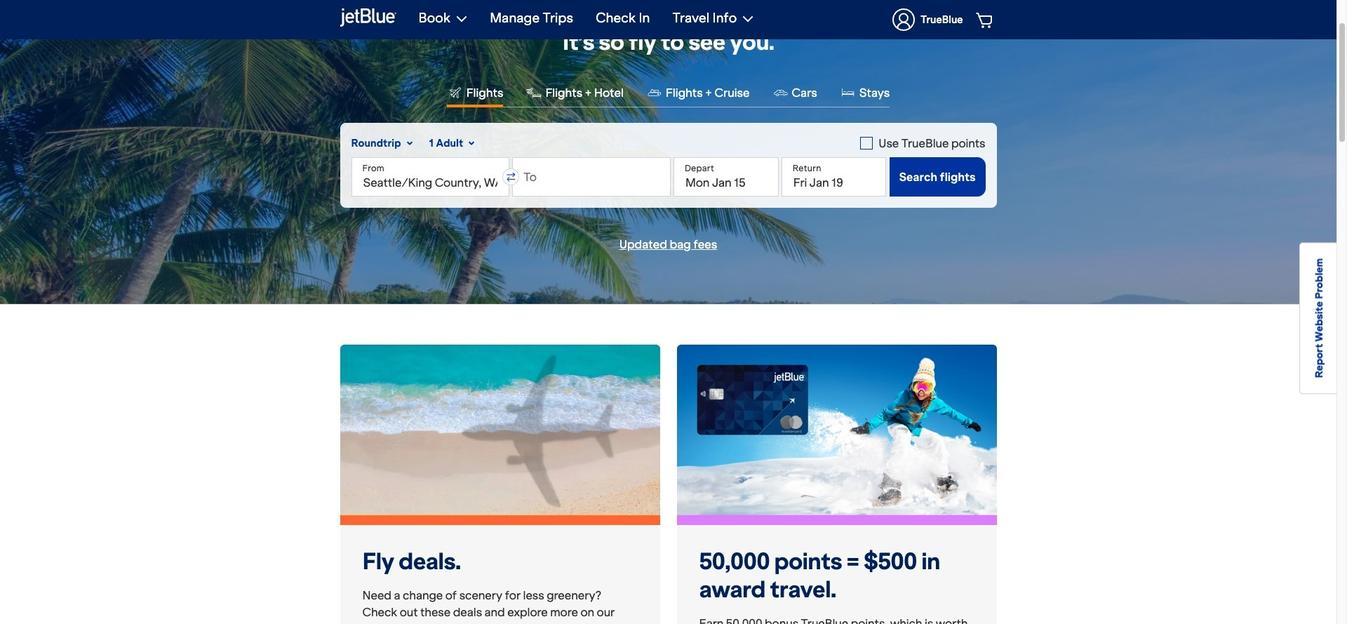 Task type: describe. For each thing, give the bounding box(es) containing it.
jetblue home image
[[340, 6, 396, 29]]



Task type: locate. For each thing, give the bounding box(es) containing it.
Depart Press DOWN ARROW key to select available dates field
[[674, 157, 779, 197]]

None text field
[[351, 157, 510, 197]]

None text field
[[513, 157, 671, 197]]

navigation
[[408, 0, 997, 39]]

None checkbox
[[861, 135, 986, 152]]

shopping cart (empty) image
[[976, 11, 995, 28]]

Return Press DOWN ARROW key to select available dates field
[[782, 157, 887, 197]]



Task type: vqa. For each thing, say whether or not it's contained in the screenshot.
the right 3 "button"
no



